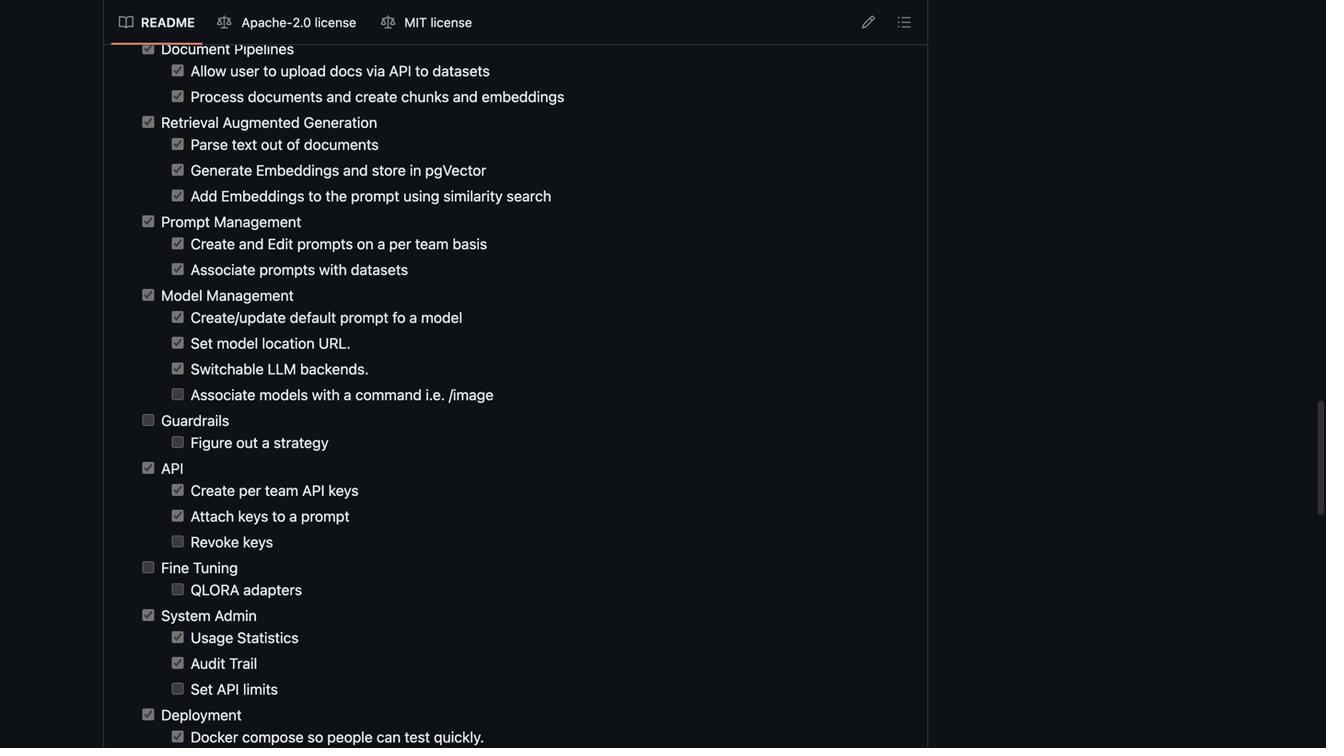 Task type: vqa. For each thing, say whether or not it's contained in the screenshot.
'Fine'
yes



Task type: locate. For each thing, give the bounding box(es) containing it.
create/update default prompt fo a model
[[187, 309, 462, 326]]

set for model
[[191, 335, 213, 352]]

with for datasets
[[319, 261, 347, 278]]

figure out a strategy
[[187, 434, 329, 451]]

1 vertical spatial associate
[[191, 386, 255, 404]]

out left of
[[261, 136, 283, 153]]

0 vertical spatial prompt
[[351, 187, 399, 205]]

associate up model management
[[191, 261, 255, 278]]

1 horizontal spatial datasets
[[432, 62, 490, 79]]

to
[[263, 62, 277, 79], [415, 62, 429, 79], [308, 187, 322, 205], [272, 508, 285, 525]]

0 vertical spatial create
[[191, 235, 235, 253]]

ocr
[[191, 14, 221, 32]]

model
[[421, 309, 462, 326], [217, 335, 258, 352]]

management
[[214, 213, 301, 230], [206, 287, 294, 304]]

management for and
[[214, 213, 301, 230]]

0 vertical spatial with
[[319, 261, 347, 278]]

keys
[[328, 482, 359, 499], [238, 508, 268, 525], [243, 533, 273, 551]]

qlora
[[191, 581, 239, 599]]

llm
[[267, 360, 296, 378]]

team left basis
[[415, 235, 449, 253]]

0 vertical spatial out
[[261, 136, 283, 153]]

1 vertical spatial out
[[236, 434, 258, 451]]

switchable
[[191, 360, 264, 378]]

None checkbox
[[172, 17, 184, 29], [142, 42, 154, 54], [172, 90, 184, 102], [142, 116, 154, 128], [172, 190, 184, 202], [142, 216, 154, 228], [142, 289, 154, 301], [172, 363, 184, 375], [142, 414, 154, 426], [172, 437, 184, 449], [172, 510, 184, 522], [172, 536, 184, 548], [142, 562, 154, 574], [172, 584, 184, 596], [172, 658, 184, 670], [172, 683, 184, 695], [172, 17, 184, 29], [142, 42, 154, 54], [172, 90, 184, 102], [142, 116, 154, 128], [172, 190, 184, 202], [142, 216, 154, 228], [142, 289, 154, 301], [172, 363, 184, 375], [142, 414, 154, 426], [172, 437, 184, 449], [172, 510, 184, 522], [172, 536, 184, 548], [142, 562, 154, 574], [172, 584, 184, 596], [172, 658, 184, 670], [172, 683, 184, 695]]

limits
[[243, 681, 278, 698]]

a right on on the top
[[377, 235, 385, 253]]

model down create/update
[[217, 335, 258, 352]]

/image
[[449, 386, 494, 404]]

prompts
[[297, 235, 353, 253], [259, 261, 315, 278]]

a left the strategy
[[262, 434, 270, 451]]

set up switchable
[[191, 335, 213, 352]]

create/update
[[191, 309, 286, 326]]

0 vertical spatial prompts
[[297, 235, 353, 253]]

apache-2.0 license link
[[210, 8, 366, 37]]

management up edit
[[214, 213, 301, 230]]

0 horizontal spatial out
[[236, 434, 258, 451]]

per
[[389, 235, 411, 253], [239, 482, 261, 499]]

location
[[262, 335, 315, 352]]

api down the strategy
[[302, 482, 325, 499]]

embeddings up prompt management on the top
[[221, 187, 304, 205]]

1 vertical spatial datasets
[[351, 261, 408, 278]]

upload
[[319, 14, 364, 32], [280, 62, 326, 79]]

1 vertical spatial with
[[312, 386, 340, 404]]

0 vertical spatial documents
[[248, 88, 323, 105]]

datasets
[[432, 62, 490, 79], [351, 261, 408, 278]]

out
[[261, 136, 283, 153], [236, 434, 258, 451]]

deployment
[[157, 707, 242, 724]]

ocr for document upload
[[187, 14, 364, 32]]

adapters
[[243, 581, 302, 599]]

management up create/update
[[206, 287, 294, 304]]

readme link
[[111, 8, 202, 37]]

0 vertical spatial management
[[214, 213, 301, 230]]

datasets up chunks
[[432, 62, 490, 79]]

apache-2.0 license
[[242, 15, 356, 30]]

1 set from the top
[[191, 335, 213, 352]]

to down create per team api keys
[[272, 508, 285, 525]]

using
[[403, 187, 439, 205]]

mit
[[404, 15, 427, 30]]

a
[[377, 235, 385, 253], [409, 309, 417, 326], [344, 386, 351, 404], [262, 434, 270, 451], [289, 508, 297, 525]]

api
[[389, 62, 411, 79], [157, 460, 183, 477], [302, 482, 325, 499], [217, 681, 239, 698]]

1 horizontal spatial license
[[430, 15, 472, 30]]

figure
[[191, 434, 232, 451]]

law image
[[217, 15, 232, 30]]

0 vertical spatial keys
[[328, 482, 359, 499]]

book image
[[119, 15, 134, 30]]

associate for prompts
[[191, 261, 255, 278]]

license inside apache-2.0 license link
[[315, 15, 356, 30]]

prompt
[[351, 187, 399, 205], [340, 309, 389, 326], [301, 508, 350, 525]]

to left the
[[308, 187, 322, 205]]

associate down switchable
[[191, 386, 255, 404]]

out right figure
[[236, 434, 258, 451]]

1 vertical spatial create
[[191, 482, 235, 499]]

attach keys to a prompt
[[187, 508, 350, 525]]

embeddings down of
[[256, 161, 339, 179]]

process documents and create chunks and embeddings
[[187, 88, 564, 105]]

datasets down on on the top
[[351, 261, 408, 278]]

0 vertical spatial datasets
[[432, 62, 490, 79]]

keys down the attach keys to a prompt
[[243, 533, 273, 551]]

None checkbox
[[172, 65, 184, 77], [172, 138, 184, 150], [172, 164, 184, 176], [172, 238, 184, 250], [172, 263, 184, 275], [172, 311, 184, 323], [172, 337, 184, 349], [172, 389, 184, 401], [142, 462, 154, 474], [172, 484, 184, 496], [142, 610, 154, 622], [172, 632, 184, 644], [142, 709, 154, 721], [172, 731, 184, 743], [172, 65, 184, 77], [172, 138, 184, 150], [172, 164, 184, 176], [172, 238, 184, 250], [172, 263, 184, 275], [172, 311, 184, 323], [172, 337, 184, 349], [172, 389, 184, 401], [142, 462, 154, 474], [172, 484, 184, 496], [142, 610, 154, 622], [172, 632, 184, 644], [142, 709, 154, 721], [172, 731, 184, 743]]

set up deployment
[[191, 681, 213, 698]]

to down pipelines
[[263, 62, 277, 79]]

default
[[290, 309, 336, 326]]

prompts down edit
[[259, 261, 315, 278]]

1 create from the top
[[191, 235, 235, 253]]

document
[[247, 14, 315, 32]]

prompt down create per team api keys
[[301, 508, 350, 525]]

to up chunks
[[415, 62, 429, 79]]

apache-
[[242, 15, 293, 30]]

license right mit
[[430, 15, 472, 30]]

to for a
[[272, 508, 285, 525]]

api down audit trail
[[217, 681, 239, 698]]

list
[[111, 8, 481, 37]]

per right on on the top
[[389, 235, 411, 253]]

2.0
[[293, 15, 311, 30]]

a down backends.
[[344, 386, 351, 404]]

0 horizontal spatial team
[[265, 482, 298, 499]]

1 vertical spatial set
[[191, 681, 213, 698]]

statistics
[[237, 629, 299, 647]]

0 vertical spatial team
[[415, 235, 449, 253]]

2 associate from the top
[[191, 386, 255, 404]]

1 horizontal spatial model
[[421, 309, 462, 326]]

2 vertical spatial prompt
[[301, 508, 350, 525]]

generation
[[304, 114, 377, 131]]

1 horizontal spatial per
[[389, 235, 411, 253]]

for
[[225, 14, 244, 32]]

list containing readme
[[111, 8, 481, 37]]

allow user to upload docs via api to datasets
[[187, 62, 490, 79]]

0 horizontal spatial license
[[315, 15, 356, 30]]

tuning
[[193, 559, 238, 577]]

upload for to
[[280, 62, 326, 79]]

set
[[191, 335, 213, 352], [191, 681, 213, 698]]

create down prompt management on the top
[[191, 235, 235, 253]]

keys for revoke keys
[[243, 533, 273, 551]]

1 license from the left
[[315, 15, 356, 30]]

keys down create per team api keys
[[238, 508, 268, 525]]

embeddings
[[256, 161, 339, 179], [221, 187, 304, 205]]

0 horizontal spatial model
[[217, 335, 258, 352]]

prompts up associate prompts with datasets on the left top of the page
[[297, 235, 353, 253]]

2 license from the left
[[430, 15, 472, 30]]

system
[[161, 607, 211, 625]]

1 vertical spatial embeddings
[[221, 187, 304, 205]]

and right chunks
[[453, 88, 478, 105]]

of
[[287, 136, 300, 153]]

embeddings for generate
[[256, 161, 339, 179]]

documents up retrieval augmented generation
[[248, 88, 323, 105]]

2 vertical spatial keys
[[243, 533, 273, 551]]

license right 2.0
[[315, 15, 356, 30]]

0 vertical spatial set
[[191, 335, 213, 352]]

edit
[[268, 235, 293, 253]]

keys down the strategy
[[328, 482, 359, 499]]

2 set from the top
[[191, 681, 213, 698]]

command
[[355, 386, 422, 404]]

text
[[232, 136, 257, 153]]

1 vertical spatial per
[[239, 482, 261, 499]]

1 vertical spatial upload
[[280, 62, 326, 79]]

2 create from the top
[[191, 482, 235, 499]]

1 vertical spatial management
[[206, 287, 294, 304]]

allow
[[191, 62, 226, 79]]

with for a
[[312, 386, 340, 404]]

team up the attach keys to a prompt
[[265, 482, 298, 499]]

0 vertical spatial upload
[[319, 14, 364, 32]]

and
[[326, 88, 351, 105], [453, 88, 478, 105], [343, 161, 368, 179], [239, 235, 264, 253]]

per up the attach keys to a prompt
[[239, 482, 261, 499]]

create and edit prompts on a per team basis
[[187, 235, 487, 253]]

model right fo
[[421, 309, 462, 326]]

documents
[[248, 88, 323, 105], [304, 136, 379, 153]]

upload right 2.0
[[319, 14, 364, 32]]

search
[[506, 187, 551, 205]]

mit license link
[[374, 8, 481, 37]]

management for default
[[206, 287, 294, 304]]

usage statistics
[[187, 629, 299, 647]]

generate embeddings and store in pgvector
[[187, 161, 486, 179]]

0 vertical spatial associate
[[191, 261, 255, 278]]

and left edit
[[239, 235, 264, 253]]

prompt left fo
[[340, 309, 389, 326]]

1 vertical spatial model
[[217, 335, 258, 352]]

1 horizontal spatial team
[[415, 235, 449, 253]]

prompt for a
[[301, 508, 350, 525]]

associate
[[191, 261, 255, 278], [191, 386, 255, 404]]

with down create and edit prompts on a per team basis
[[319, 261, 347, 278]]

create
[[191, 235, 235, 253], [191, 482, 235, 499]]

1 vertical spatial keys
[[238, 508, 268, 525]]

docs
[[330, 62, 362, 79]]

process
[[191, 88, 244, 105]]

0 horizontal spatial per
[[239, 482, 261, 499]]

0 vertical spatial embeddings
[[256, 161, 339, 179]]

team
[[415, 235, 449, 253], [265, 482, 298, 499]]

1 associate from the top
[[191, 261, 255, 278]]

prompt down "store"
[[351, 187, 399, 205]]

documents down generation
[[304, 136, 379, 153]]

upload left docs
[[280, 62, 326, 79]]

a down create per team api keys
[[289, 508, 297, 525]]

create up attach
[[191, 482, 235, 499]]

with
[[319, 261, 347, 278], [312, 386, 340, 404]]

with down backends.
[[312, 386, 340, 404]]

license
[[315, 15, 356, 30], [430, 15, 472, 30]]

law image
[[381, 15, 396, 30]]

create for create and edit prompts on a per team basis
[[191, 235, 235, 253]]



Task type: describe. For each thing, give the bounding box(es) containing it.
upload for document
[[319, 14, 364, 32]]

the
[[325, 187, 347, 205]]

generate
[[191, 161, 252, 179]]

prompt for the
[[351, 187, 399, 205]]

usage
[[191, 629, 233, 647]]

can
[[377, 729, 401, 746]]

fine
[[161, 559, 189, 577]]

chunks
[[401, 88, 449, 105]]

create
[[355, 88, 397, 105]]

user
[[230, 62, 259, 79]]

backends.
[[300, 360, 369, 378]]

prompt management
[[157, 213, 301, 230]]

0 horizontal spatial datasets
[[351, 261, 408, 278]]

on
[[357, 235, 374, 253]]

0 vertical spatial model
[[421, 309, 462, 326]]

retrieval augmented generation
[[157, 114, 377, 131]]

retrieval
[[161, 114, 219, 131]]

compose
[[242, 729, 304, 746]]

similarity
[[443, 187, 503, 205]]

audit
[[191, 655, 225, 672]]

set api limits
[[187, 681, 278, 698]]

model
[[161, 287, 202, 304]]

set model location url.
[[187, 335, 351, 352]]

revoke keys
[[187, 533, 273, 551]]

add
[[191, 187, 217, 205]]

in
[[410, 161, 421, 179]]

outline image
[[897, 15, 912, 29]]

admin
[[215, 607, 257, 625]]

so
[[307, 729, 323, 746]]

and up add embeddings to the prompt using similarity search
[[343, 161, 368, 179]]

switchable llm backends.
[[187, 360, 369, 378]]

models
[[259, 386, 308, 404]]

embeddings
[[482, 88, 564, 105]]

api down guardrails
[[157, 460, 183, 477]]

to for the
[[308, 187, 322, 205]]

1 vertical spatial prompt
[[340, 309, 389, 326]]

add embeddings to the prompt using similarity search
[[187, 187, 551, 205]]

basis
[[452, 235, 487, 253]]

trail
[[229, 655, 257, 672]]

i.e.
[[426, 386, 445, 404]]

associate for models
[[191, 386, 255, 404]]

revoke
[[191, 533, 239, 551]]

associate models with a command i.e. /image
[[187, 386, 494, 404]]

document pipelines
[[157, 40, 294, 57]]

parse
[[191, 136, 228, 153]]

a right fo
[[409, 309, 417, 326]]

create per team api keys
[[187, 482, 359, 499]]

via
[[366, 62, 385, 79]]

1 horizontal spatial out
[[261, 136, 283, 153]]

docker compose so people can test quickly.
[[187, 729, 484, 746]]

pipelines
[[234, 40, 294, 57]]

readme
[[141, 15, 195, 30]]

guardrails
[[157, 412, 229, 429]]

keys for attach keys to a prompt
[[238, 508, 268, 525]]

mit license
[[404, 15, 472, 30]]

strategy
[[274, 434, 329, 451]]

1 vertical spatial documents
[[304, 136, 379, 153]]

augmented
[[223, 114, 300, 131]]

docker
[[191, 729, 238, 746]]

and down allow user to upload docs via api to datasets at left
[[326, 88, 351, 105]]

set for api
[[191, 681, 213, 698]]

quickly.
[[434, 729, 484, 746]]

test
[[405, 729, 430, 746]]

1 vertical spatial team
[[265, 482, 298, 499]]

associate prompts with datasets
[[187, 261, 408, 278]]

edit file image
[[861, 15, 876, 29]]

create for create per team api keys
[[191, 482, 235, 499]]

fo
[[392, 309, 406, 326]]

qlora adapters
[[187, 581, 302, 599]]

1 vertical spatial prompts
[[259, 261, 315, 278]]

store
[[372, 161, 406, 179]]

system admin
[[157, 607, 257, 625]]

embeddings for add
[[221, 187, 304, 205]]

0 vertical spatial per
[[389, 235, 411, 253]]

url.
[[319, 335, 351, 352]]

pgvector
[[425, 161, 486, 179]]

license inside mit license link
[[430, 15, 472, 30]]

parse text out of documents
[[187, 136, 379, 153]]

prompt
[[161, 213, 210, 230]]

api right via
[[389, 62, 411, 79]]

model management
[[157, 287, 294, 304]]

to for upload
[[263, 62, 277, 79]]

audit trail
[[187, 655, 257, 672]]

document
[[161, 40, 230, 57]]

fine tuning
[[157, 559, 238, 577]]



